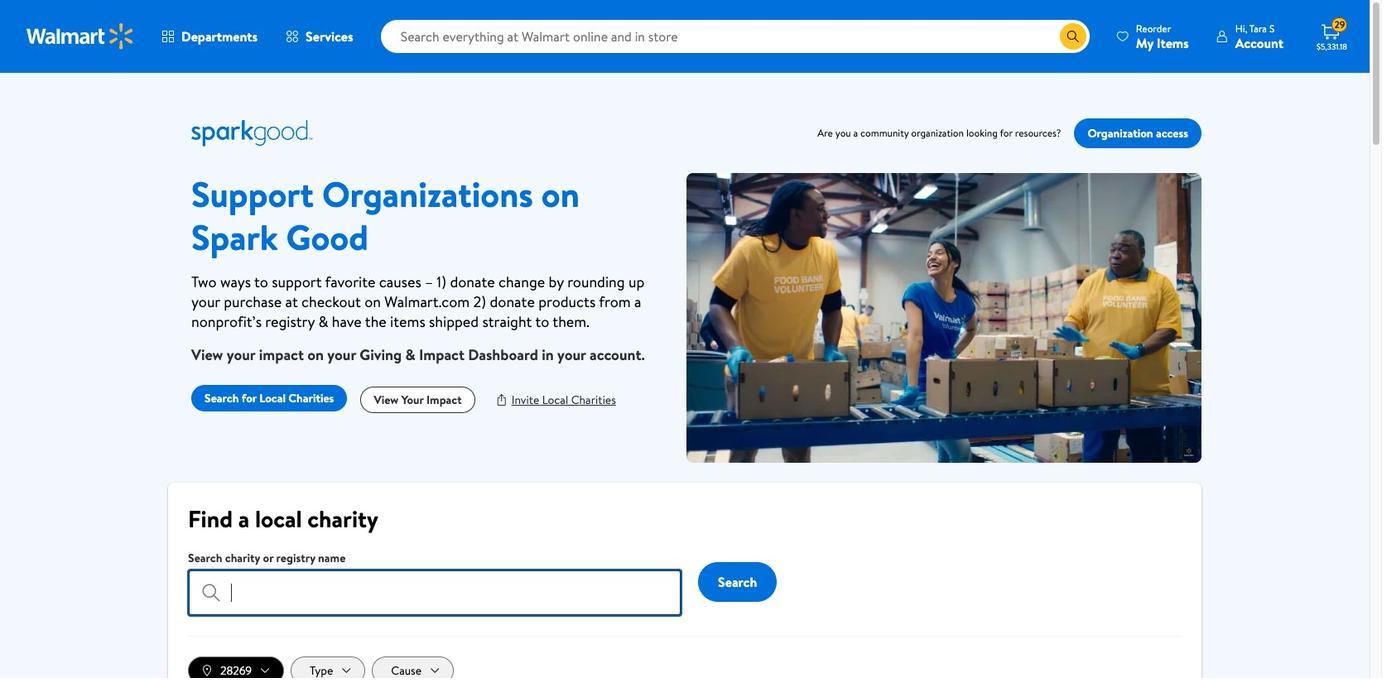 Task type: vqa. For each thing, say whether or not it's contained in the screenshot.
sharing on the bottom left
no



Task type: describe. For each thing, give the bounding box(es) containing it.
1 vertical spatial impact
[[427, 392, 462, 408]]

support organizations on spark good
[[191, 170, 580, 262]]

invite local charities
[[512, 392, 616, 408]]

at
[[285, 292, 298, 312]]

29
[[1335, 18, 1345, 32]]

s
[[1269, 21, 1275, 35]]

& inside two ways to support favorite causes – 1) donate change by rounding up your purchase at checkout on walmart.com 2) donate products from a nonprofit's registry & have the items shipped straight to them.
[[318, 311, 328, 332]]

$5,331.18
[[1317, 41, 1347, 52]]

search for local charities
[[205, 390, 334, 407]]

looking
[[966, 126, 998, 140]]

are you a community organization looking for resources?
[[818, 126, 1061, 140]]

departments button
[[147, 17, 272, 56]]

in
[[542, 345, 554, 365]]

your right in
[[557, 345, 586, 365]]

hi, tara s account
[[1235, 21, 1284, 52]]

have
[[332, 311, 362, 332]]

on inside support organizations on spark good
[[541, 170, 580, 219]]

your
[[401, 392, 424, 408]]

1 vertical spatial registry
[[276, 550, 315, 566]]

1 vertical spatial &
[[405, 345, 416, 365]]

view your impact
[[374, 392, 462, 408]]

1 vertical spatial charity
[[225, 550, 260, 566]]

search icon image
[[1067, 30, 1080, 43]]

change
[[499, 272, 545, 292]]

departments
[[181, 27, 258, 46]]

donate right 2)
[[490, 292, 535, 312]]

view your impact link
[[361, 387, 475, 413]]

search for search for local charities
[[205, 390, 239, 407]]

reorder
[[1136, 21, 1171, 35]]

items
[[1157, 34, 1189, 52]]

your down nonprofit's at left
[[227, 345, 255, 365]]

services
[[306, 27, 353, 46]]

1 vertical spatial to
[[535, 311, 549, 332]]

items
[[390, 311, 425, 332]]

Search search field
[[381, 20, 1090, 53]]

products
[[538, 292, 596, 312]]

the
[[365, 311, 387, 332]]

1)
[[437, 272, 446, 292]]

favorite
[[325, 272, 376, 292]]

up
[[629, 272, 645, 292]]

community
[[861, 126, 909, 140]]

good
[[286, 213, 368, 262]]

2 vertical spatial on
[[307, 345, 324, 365]]

my
[[1136, 34, 1154, 52]]

you
[[835, 126, 851, 140]]

shipped
[[429, 311, 479, 332]]

organization access link
[[1075, 118, 1202, 148]]

rounding
[[567, 272, 625, 292]]

food bank volunteers working alongside a walmart associate image
[[687, 173, 1202, 463]]

registry inside two ways to support favorite causes – 1) donate change by rounding up your purchase at checkout on walmart.com 2) donate products from a nonprofit's registry & have the items shipped straight to them.
[[265, 311, 315, 332]]

find
[[188, 503, 233, 535]]

checkout
[[302, 292, 361, 312]]

two
[[191, 272, 217, 292]]

spark
[[191, 213, 278, 262]]

organization access
[[1088, 125, 1188, 141]]

0 vertical spatial impact
[[419, 345, 465, 365]]

find a local charity
[[188, 503, 378, 535]]

walmart image
[[27, 23, 134, 50]]

2 vertical spatial a
[[238, 503, 249, 535]]

view for view your impact on your giving & impact dashboard in your account.
[[191, 345, 223, 365]]

straight
[[482, 311, 532, 332]]



Task type: locate. For each thing, give the bounding box(es) containing it.
a right find
[[238, 503, 249, 535]]

to right 'ways'
[[254, 272, 268, 292]]

2 horizontal spatial on
[[541, 170, 580, 219]]

search for search charity or registry name
[[188, 550, 222, 566]]

impact down shipped
[[419, 345, 465, 365]]

registry up 'impact'
[[265, 311, 315, 332]]

ways
[[220, 272, 251, 292]]

search inside search button
[[718, 573, 757, 591]]

–
[[425, 272, 433, 292]]

2 vertical spatial search
[[718, 573, 757, 591]]

view down nonprofit's at left
[[191, 345, 223, 365]]

1 horizontal spatial for
[[1000, 126, 1013, 140]]

donate right 1)
[[450, 272, 495, 292]]

local down 'impact'
[[259, 390, 286, 407]]

charities
[[289, 390, 334, 407], [571, 392, 616, 408]]

0 horizontal spatial a
[[238, 503, 249, 535]]

charity left or
[[225, 550, 260, 566]]

name
[[318, 550, 346, 566]]

2)
[[473, 292, 486, 312]]

local inside "search for local charities" link
[[259, 390, 286, 407]]

view for view your impact
[[374, 392, 399, 408]]

invite local charities button
[[495, 387, 616, 410]]

organizations
[[322, 170, 533, 219]]

1 horizontal spatial &
[[405, 345, 416, 365]]

0 vertical spatial view
[[191, 345, 223, 365]]

them.
[[553, 311, 589, 332]]

a inside two ways to support favorite causes – 1) donate change by rounding up your purchase at checkout on walmart.com 2) donate products from a nonprofit's registry & have the items shipped straight to them.
[[634, 292, 641, 312]]

& right giving
[[405, 345, 416, 365]]

search for search
[[718, 573, 757, 591]]

charities down 'impact'
[[289, 390, 334, 407]]

1 vertical spatial for
[[242, 390, 257, 407]]

walmart.com
[[385, 292, 470, 312]]

search inside "search for local charities" link
[[205, 390, 239, 407]]

account.
[[590, 345, 645, 365]]

a
[[853, 126, 858, 140], [634, 292, 641, 312], [238, 503, 249, 535]]

are
[[818, 126, 833, 140]]

1 vertical spatial view
[[374, 392, 399, 408]]

1 vertical spatial a
[[634, 292, 641, 312]]

0 horizontal spatial view
[[191, 345, 223, 365]]

to left them.
[[535, 311, 549, 332]]

for inside "search for local charities" link
[[242, 390, 257, 407]]

support
[[191, 170, 314, 219]]

local
[[259, 390, 286, 407], [542, 392, 568, 408]]

charities inside button
[[571, 392, 616, 408]]

view
[[191, 345, 223, 365], [374, 392, 399, 408]]

0 horizontal spatial charity
[[225, 550, 260, 566]]

account
[[1235, 34, 1284, 52]]

2 horizontal spatial a
[[853, 126, 858, 140]]

& left have
[[318, 311, 328, 332]]

0 vertical spatial charity
[[307, 503, 378, 535]]

search button
[[698, 562, 777, 602]]

by
[[549, 272, 564, 292]]

0 vertical spatial for
[[1000, 126, 1013, 140]]

invite
[[512, 392, 540, 408]]

0 horizontal spatial for
[[242, 390, 257, 407]]

causes
[[379, 272, 421, 292]]

0 horizontal spatial local
[[259, 390, 286, 407]]

0 vertical spatial &
[[318, 311, 328, 332]]

0 vertical spatial on
[[541, 170, 580, 219]]

nonprofit's
[[191, 311, 262, 332]]

for
[[1000, 126, 1013, 140], [242, 390, 257, 407]]

1 horizontal spatial on
[[365, 292, 381, 312]]

a right you
[[853, 126, 858, 140]]

impact right your
[[427, 392, 462, 408]]

to
[[254, 272, 268, 292], [535, 311, 549, 332]]

registry right or
[[276, 550, 315, 566]]

your down have
[[327, 345, 356, 365]]

your
[[191, 292, 220, 312], [227, 345, 255, 365], [327, 345, 356, 365], [557, 345, 586, 365]]

giving
[[360, 345, 402, 365]]

0 vertical spatial registry
[[265, 311, 315, 332]]

1 horizontal spatial local
[[542, 392, 568, 408]]

1 vertical spatial search
[[188, 550, 222, 566]]

view your impact on your giving & impact dashboard in your account.
[[191, 345, 645, 365]]

0 vertical spatial search
[[205, 390, 239, 407]]

0 vertical spatial a
[[853, 126, 858, 140]]

1 horizontal spatial charities
[[571, 392, 616, 408]]

or
[[263, 550, 274, 566]]

for down nonprofit's at left
[[242, 390, 257, 407]]

services button
[[272, 17, 367, 56]]

organization
[[1088, 125, 1153, 141]]

&
[[318, 311, 328, 332], [405, 345, 416, 365]]

impact
[[419, 345, 465, 365], [427, 392, 462, 408]]

organization
[[911, 126, 964, 140]]

charity up name
[[307, 503, 378, 535]]

from
[[599, 292, 631, 312]]

purchase
[[224, 292, 282, 312]]

local
[[255, 503, 302, 535]]

hi,
[[1235, 21, 1247, 35]]

0 horizontal spatial &
[[318, 311, 328, 332]]

1 vertical spatial on
[[365, 292, 381, 312]]

tara
[[1250, 21, 1267, 35]]

for right looking on the right top of page
[[1000, 126, 1013, 140]]

1 horizontal spatial view
[[374, 392, 399, 408]]

your left the 'purchase'
[[191, 292, 220, 312]]

search inside search charity or registry name element
[[188, 550, 222, 566]]

search for local charities link
[[191, 385, 347, 412]]

local right invite on the bottom of page
[[542, 392, 568, 408]]

search charity or registry name element
[[188, 548, 685, 616]]

access
[[1156, 125, 1188, 141]]

resources?
[[1015, 126, 1061, 140]]

charity
[[307, 503, 378, 535], [225, 550, 260, 566]]

support
[[272, 272, 322, 292]]

local inside invite local charities button
[[542, 392, 568, 408]]

a right from
[[634, 292, 641, 312]]

impact
[[259, 345, 304, 365]]

on
[[541, 170, 580, 219], [365, 292, 381, 312], [307, 345, 324, 365]]

1 horizontal spatial a
[[634, 292, 641, 312]]

search
[[205, 390, 239, 407], [188, 550, 222, 566], [718, 573, 757, 591]]

search charity or registry name
[[188, 550, 346, 566]]

spark good logo image
[[168, 120, 313, 146]]

1 horizontal spatial to
[[535, 311, 549, 332]]

reorder my items
[[1136, 21, 1189, 52]]

0 horizontal spatial to
[[254, 272, 268, 292]]

Walmart Site-Wide search field
[[381, 20, 1090, 53]]

donate
[[450, 272, 495, 292], [490, 292, 535, 312]]

your inside two ways to support favorite causes – 1) donate change by rounding up your purchase at checkout on walmart.com 2) donate products from a nonprofit's registry & have the items shipped straight to them.
[[191, 292, 220, 312]]

registry
[[265, 311, 315, 332], [276, 550, 315, 566]]

view left your
[[374, 392, 399, 408]]

1 horizontal spatial charity
[[307, 503, 378, 535]]

Search charity or registry name text field
[[188, 570, 682, 616]]

dashboard
[[468, 345, 538, 365]]

on inside two ways to support favorite causes – 1) donate change by rounding up your purchase at checkout on walmart.com 2) donate products from a nonprofit's registry & have the items shipped straight to them.
[[365, 292, 381, 312]]

0 horizontal spatial on
[[307, 345, 324, 365]]

0 horizontal spatial charities
[[289, 390, 334, 407]]

charities down account.
[[571, 392, 616, 408]]

0 vertical spatial to
[[254, 272, 268, 292]]

two ways to support favorite causes – 1) donate change by rounding up your purchase at checkout on walmart.com 2) donate products from a nonprofit's registry & have the items shipped straight to them.
[[191, 272, 645, 332]]



